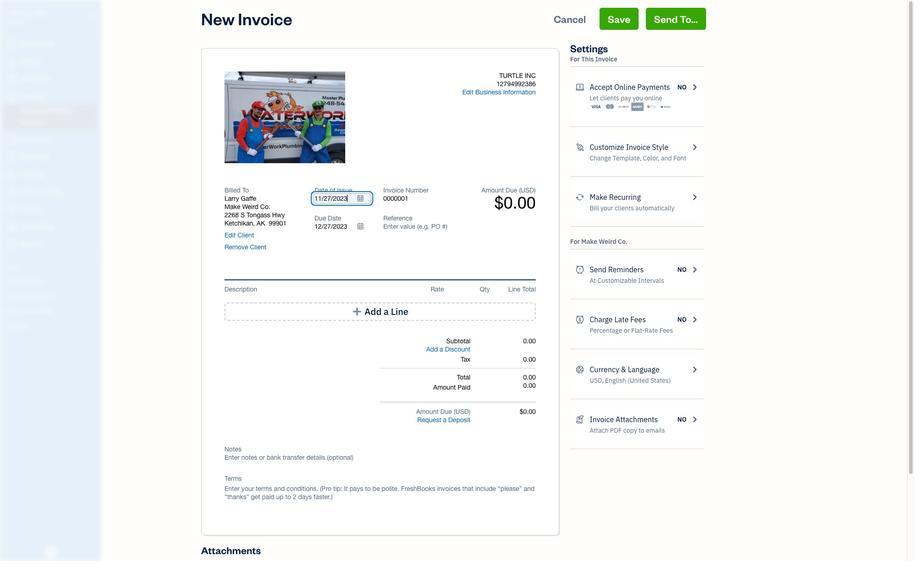 Task type: locate. For each thing, give the bounding box(es) containing it.
1 vertical spatial amount
[[433, 384, 456, 392]]

1 horizontal spatial attachments
[[616, 415, 658, 425]]

turtle inside turtle inc owner
[[7, 8, 34, 17]]

add left discount
[[426, 346, 438, 353]]

)
[[534, 187, 536, 194], [469, 409, 470, 416]]

0 vertical spatial $0.00
[[494, 193, 536, 213]]

clients down recurring
[[615, 204, 634, 213]]

1 vertical spatial add
[[426, 346, 438, 353]]

usd
[[521, 187, 534, 194], [455, 409, 469, 416]]

inc inside turtle inc 12794992386 edit business information
[[525, 72, 536, 79]]

3 chevronright image from the top
[[690, 415, 699, 426]]

0 vertical spatial inc
[[35, 8, 48, 17]]

business
[[475, 89, 501, 96]]

3 no from the top
[[677, 316, 687, 324]]

fees up flat-
[[630, 315, 646, 325]]

send for send to...
[[654, 12, 678, 25]]

0 vertical spatial )
[[534, 187, 536, 194]]

1 vertical spatial edit
[[224, 232, 236, 239]]

tax
[[461, 356, 470, 364]]

edit inside billed to larry gaffe make weird co. 2268 s tongass hwy ketchikan, ak  99901 edit client remove client
[[224, 232, 236, 239]]

amount due ( usd ) request a deposit
[[416, 409, 470, 424]]

no for accept online payments
[[677, 83, 687, 91]]

due date 12/27/2023
[[314, 215, 347, 230]]

language
[[628, 365, 659, 375]]

1 vertical spatial (
[[454, 409, 455, 416]]

co. up reminders
[[618, 238, 628, 246]]

1 vertical spatial date
[[328, 215, 341, 222]]

customizable
[[598, 277, 637, 285]]

add right plus icon at left
[[365, 306, 381, 318]]

of
[[330, 187, 335, 194]]

no
[[677, 83, 687, 91], [677, 266, 687, 274], [677, 316, 687, 324], [677, 416, 687, 424]]

date up 12/27/2023
[[328, 215, 341, 222]]

payment image
[[6, 135, 17, 145]]

usd, english (united states)
[[590, 377, 671, 385]]

invoice image
[[6, 92, 17, 101]]

change
[[590, 154, 611, 163]]

0 horizontal spatial total
[[457, 374, 470, 381]]

payments
[[637, 83, 670, 92]]

1 horizontal spatial rate
[[645, 327, 658, 335]]

0 horizontal spatial weird
[[242, 203, 258, 211]]

bill
[[590, 204, 599, 213]]

due inside amount due ( usd ) request a deposit
[[440, 409, 452, 416]]

0 horizontal spatial co.
[[260, 203, 270, 211]]

total right qty
[[522, 286, 536, 293]]

0 horizontal spatial attachments
[[201, 544, 261, 557]]

settings
[[570, 42, 608, 55]]

1 horizontal spatial (
[[519, 187, 521, 194]]

2 vertical spatial amount
[[416, 409, 439, 416]]

issue
[[337, 187, 352, 194]]

1 for from the top
[[570, 55, 580, 63]]

expense image
[[6, 153, 17, 162]]

line
[[508, 286, 520, 293], [391, 306, 408, 318]]

weird inside billed to larry gaffe make weird co. 2268 s tongass hwy ketchikan, ak  99901 edit client remove client
[[242, 203, 258, 211]]

for
[[570, 55, 580, 63], [570, 238, 580, 246]]

turtle inside turtle inc 12794992386 edit business information
[[499, 72, 523, 79]]

1 horizontal spatial add
[[426, 346, 438, 353]]

0 horizontal spatial usd
[[455, 409, 469, 416]]

2 0.00 from the top
[[523, 356, 536, 364]]

total inside the total amount paid
[[457, 374, 470, 381]]

you
[[633, 94, 643, 102]]

1 vertical spatial )
[[469, 409, 470, 416]]

0 vertical spatial (
[[519, 187, 521, 194]]

pay
[[621, 94, 631, 102]]

refresh image
[[576, 192, 584, 203]]

0 vertical spatial edit
[[462, 89, 473, 96]]

settings image
[[7, 322, 98, 330]]

amount inside amount due ( usd ) request a deposit
[[416, 409, 439, 416]]

delete image
[[263, 113, 308, 123]]

1 vertical spatial send
[[590, 265, 606, 275]]

make up bill
[[590, 193, 607, 202]]

) inside amount due ( usd ) $0.00
[[534, 187, 536, 194]]

a left discount
[[440, 346, 443, 353]]

0 horizontal spatial add
[[365, 306, 381, 318]]

1 horizontal spatial line
[[508, 286, 520, 293]]

co. up tongass
[[260, 203, 270, 211]]

0 vertical spatial turtle
[[7, 8, 34, 17]]

amount
[[481, 187, 504, 194], [433, 384, 456, 392], [416, 409, 439, 416]]

estimate image
[[6, 75, 17, 84]]

2 vertical spatial due
[[440, 409, 452, 416]]

co.
[[260, 203, 270, 211], [618, 238, 628, 246]]

0 horizontal spatial edit
[[224, 232, 236, 239]]

client up remove client button on the top left of page
[[237, 232, 254, 239]]

inc inside turtle inc owner
[[35, 8, 48, 17]]

money image
[[6, 205, 17, 214]]

online
[[645, 94, 662, 102]]

1 horizontal spatial turtle
[[499, 72, 523, 79]]

4 chevronright image from the top
[[690, 365, 699, 376]]

no for send reminders
[[677, 266, 687, 274]]

chevronright image
[[690, 192, 699, 203], [690, 314, 699, 325], [690, 415, 699, 426]]

4 no from the top
[[677, 416, 687, 424]]

0 vertical spatial line
[[508, 286, 520, 293]]

paid
[[458, 384, 470, 392]]

team members image
[[7, 278, 98, 286]]

percentage or flat-rate fees
[[590, 327, 673, 335]]

invoice inside settings for this invoice
[[595, 55, 617, 63]]

usd inside amount due ( usd ) request a deposit
[[455, 409, 469, 416]]

automatically
[[635, 204, 675, 213]]

line right plus icon at left
[[391, 306, 408, 318]]

1 horizontal spatial edit
[[462, 89, 473, 96]]

ketchikan,
[[224, 220, 255, 227]]

0 horizontal spatial line
[[391, 306, 408, 318]]

date
[[314, 187, 328, 194], [328, 215, 341, 222]]

amount inside the total amount paid
[[433, 384, 456, 392]]

0 vertical spatial usd
[[521, 187, 534, 194]]

( inside amount due ( usd ) request a deposit
[[454, 409, 455, 416]]

2 chevronright image from the top
[[690, 314, 699, 325]]

0 vertical spatial amount
[[481, 187, 504, 194]]

make down larry
[[224, 203, 240, 211]]

emails
[[646, 427, 665, 435]]

make up latereminders image
[[581, 238, 597, 246]]

2 vertical spatial a
[[443, 417, 447, 424]]

0 vertical spatial add
[[365, 306, 381, 318]]

) for request
[[469, 409, 470, 416]]

remove
[[224, 244, 248, 251]]

1 0.00 from the top
[[523, 338, 536, 345]]

settings for this invoice
[[570, 42, 617, 63]]

1 horizontal spatial weird
[[599, 238, 616, 246]]

) inside amount due ( usd ) request a deposit
[[469, 409, 470, 416]]

reminders
[[608, 265, 644, 275]]

1 vertical spatial due
[[314, 215, 326, 222]]

send left 'to...'
[[654, 12, 678, 25]]

send
[[654, 12, 678, 25], [590, 265, 606, 275]]

0 vertical spatial clients
[[600, 94, 619, 102]]

0 vertical spatial rate
[[431, 286, 444, 293]]

weird up send reminders
[[599, 238, 616, 246]]

2 vertical spatial make
[[581, 238, 597, 246]]

0 vertical spatial total
[[522, 286, 536, 293]]

1 vertical spatial inc
[[525, 72, 536, 79]]

1 vertical spatial for
[[570, 238, 580, 246]]

attachments
[[616, 415, 658, 425], [201, 544, 261, 557]]

turtle up owner
[[7, 8, 34, 17]]

0 horizontal spatial rate
[[431, 286, 444, 293]]

rate
[[431, 286, 444, 293], [645, 327, 658, 335]]

turtle
[[7, 8, 34, 17], [499, 72, 523, 79]]

total up the paid
[[457, 374, 470, 381]]

0 horizontal spatial )
[[469, 409, 470, 416]]

bank connections image
[[7, 308, 98, 315]]

due
[[506, 187, 517, 194], [314, 215, 326, 222], [440, 409, 452, 416]]

edit left business on the right top of page
[[462, 89, 473, 96]]

1 vertical spatial usd
[[455, 409, 469, 416]]

( for $0.00
[[519, 187, 521, 194]]

for inside settings for this invoice
[[570, 55, 580, 63]]

1 no from the top
[[677, 83, 687, 91]]

0 horizontal spatial inc
[[35, 8, 48, 17]]

1 horizontal spatial inc
[[525, 72, 536, 79]]

0 vertical spatial for
[[570, 55, 580, 63]]

(
[[519, 187, 521, 194], [454, 409, 455, 416]]

add
[[365, 306, 381, 318], [426, 346, 438, 353]]

customize invoice style
[[590, 143, 668, 152]]

2 vertical spatial chevronright image
[[690, 415, 699, 426]]

client right remove
[[250, 244, 267, 251]]

0 horizontal spatial fees
[[630, 315, 646, 325]]

amount inside amount due ( usd ) $0.00
[[481, 187, 504, 194]]

edit business information button
[[462, 88, 536, 96]]

co. inside billed to larry gaffe make weird co. 2268 s tongass hwy ketchikan, ak  99901 edit client remove client
[[260, 203, 270, 211]]

latereminders image
[[576, 264, 584, 275]]

( inside amount due ( usd ) $0.00
[[519, 187, 521, 194]]

mastercard image
[[604, 102, 616, 112]]

due inside amount due ( usd ) $0.00
[[506, 187, 517, 194]]

) up deposit
[[469, 409, 470, 416]]

add a discount button
[[426, 346, 470, 354]]

line right qty
[[508, 286, 520, 293]]

a left deposit
[[443, 417, 447, 424]]

1 horizontal spatial send
[[654, 12, 678, 25]]

send reminders
[[590, 265, 644, 275]]

flat-
[[631, 327, 645, 335]]

clients down the accept
[[600, 94, 619, 102]]

edit up remove
[[224, 232, 236, 239]]

at
[[590, 277, 596, 285]]

1 horizontal spatial usd
[[521, 187, 534, 194]]

0 vertical spatial co.
[[260, 203, 270, 211]]

apps image
[[7, 264, 98, 271]]

0 vertical spatial make
[[590, 193, 607, 202]]

pdf
[[610, 427, 622, 435]]

qty
[[480, 286, 490, 293]]

1 horizontal spatial co.
[[618, 238, 628, 246]]

currency & language
[[590, 365, 659, 375]]

currency
[[590, 365, 619, 375]]

1 horizontal spatial )
[[534, 187, 536, 194]]

make recurring
[[590, 193, 641, 202]]

to...
[[680, 12, 698, 25]]

date left of
[[314, 187, 328, 194]]

2 chevronright image from the top
[[690, 142, 699, 153]]

a right plus icon at left
[[384, 306, 389, 318]]

0 horizontal spatial turtle
[[7, 8, 34, 17]]

) left "refresh" image on the right top of the page
[[534, 187, 536, 194]]

1 vertical spatial a
[[440, 346, 443, 353]]

1 vertical spatial total
[[457, 374, 470, 381]]

1 horizontal spatial total
[[522, 286, 536, 293]]

(united
[[628, 377, 649, 385]]

a inside subtotal add a discount tax
[[440, 346, 443, 353]]

send inside send to... "button"
[[654, 12, 678, 25]]

attach
[[590, 427, 609, 435]]

accept online payments
[[590, 83, 670, 92]]

no for charge late fees
[[677, 316, 687, 324]]

send up at
[[590, 265, 606, 275]]

apple pay image
[[645, 102, 658, 112]]

0 vertical spatial weird
[[242, 203, 258, 211]]

chevronright image
[[690, 82, 699, 93], [690, 142, 699, 153], [690, 264, 699, 275], [690, 365, 699, 376]]

for left this at the right of the page
[[570, 55, 580, 63]]

3 chevronright image from the top
[[690, 264, 699, 275]]

copy
[[623, 427, 637, 435]]

3 0.00 from the top
[[523, 374, 536, 381]]

for up latereminders image
[[570, 238, 580, 246]]

total
[[522, 286, 536, 293], [457, 374, 470, 381]]

description
[[224, 286, 257, 293]]

0 horizontal spatial due
[[314, 215, 326, 222]]

owner
[[7, 18, 24, 25]]

1 vertical spatial line
[[391, 306, 408, 318]]

0 vertical spatial client
[[237, 232, 254, 239]]

0 vertical spatial send
[[654, 12, 678, 25]]

hwy
[[272, 212, 285, 219]]

turtle up 12794992386 at the top right of the page
[[499, 72, 523, 79]]

1 vertical spatial make
[[224, 203, 240, 211]]

1 horizontal spatial due
[[440, 409, 452, 416]]

main element
[[0, 0, 124, 562]]

fees right flat-
[[659, 327, 673, 335]]

0 vertical spatial chevronright image
[[690, 192, 699, 203]]

american express image
[[631, 102, 644, 112]]

onlinesales image
[[576, 82, 584, 93]]

fees
[[630, 315, 646, 325], [659, 327, 673, 335]]

client image
[[6, 57, 17, 67]]

2 no from the top
[[677, 266, 687, 274]]

1 horizontal spatial fees
[[659, 327, 673, 335]]

2268
[[224, 212, 239, 219]]

information
[[503, 89, 536, 96]]

freshbooks image
[[43, 547, 58, 558]]

0 horizontal spatial (
[[454, 409, 455, 416]]

plus image
[[352, 308, 362, 317]]

1 vertical spatial client
[[250, 244, 267, 251]]

add inside subtotal add a discount tax
[[426, 346, 438, 353]]

1 vertical spatial chevronright image
[[690, 314, 699, 325]]

send to...
[[654, 12, 698, 25]]

0 horizontal spatial send
[[590, 265, 606, 275]]

1 vertical spatial turtle
[[499, 72, 523, 79]]

customize
[[590, 143, 624, 152]]

2 horizontal spatial due
[[506, 187, 517, 194]]

weird down gaffe
[[242, 203, 258, 211]]

usd inside amount due ( usd ) $0.00
[[521, 187, 534, 194]]

amount for $0.00
[[481, 187, 504, 194]]

a
[[384, 306, 389, 318], [440, 346, 443, 353], [443, 417, 447, 424]]

0 vertical spatial a
[[384, 306, 389, 318]]

4 0.00 from the top
[[523, 382, 536, 390]]

invoices image
[[576, 415, 584, 426]]

0 vertical spatial due
[[506, 187, 517, 194]]

invoice
[[238, 8, 292, 29], [595, 55, 617, 63], [626, 143, 650, 152], [383, 187, 404, 194], [590, 415, 614, 425]]

turtle inc 12794992386 edit business information
[[462, 72, 536, 96]]

billed
[[224, 187, 240, 194]]

1 vertical spatial rate
[[645, 327, 658, 335]]



Task type: vqa. For each thing, say whether or not it's contained in the screenshot.
Accept
yes



Task type: describe. For each thing, give the bounding box(es) containing it.
or
[[624, 327, 630, 335]]

items and services image
[[7, 293, 98, 300]]

1 vertical spatial $0.00
[[520, 409, 536, 416]]

Reference Number text field
[[383, 223, 448, 230]]

amount for request
[[416, 409, 439, 416]]

template,
[[613, 154, 641, 163]]

font
[[673, 154, 686, 163]]

a inside button
[[384, 306, 389, 318]]

attach pdf copy to emails
[[590, 427, 665, 435]]

terms
[[224, 476, 242, 483]]

add inside button
[[365, 306, 381, 318]]

deposit
[[448, 417, 470, 424]]

turtle for turtle inc 12794992386 edit business information
[[499, 72, 523, 79]]

usd for $0.00
[[521, 187, 534, 194]]

bill your clients automatically
[[590, 204, 675, 213]]

project image
[[6, 170, 17, 180]]

recurring
[[609, 193, 641, 202]]

paintbrush image
[[576, 142, 584, 153]]

for make weird co.
[[570, 238, 628, 246]]

this
[[581, 55, 594, 63]]

number
[[406, 187, 429, 194]]

0 vertical spatial attachments
[[616, 415, 658, 425]]

charge
[[590, 315, 613, 325]]

turtle inc owner
[[7, 8, 48, 25]]

to
[[639, 427, 644, 435]]

line total
[[508, 286, 536, 293]]

1 vertical spatial weird
[[599, 238, 616, 246]]

99901
[[269, 220, 287, 227]]

due inside due date 12/27/2023
[[314, 215, 326, 222]]

Notes text field
[[224, 454, 536, 462]]

inc for turtle inc 12794992386 edit business information
[[525, 72, 536, 79]]

send for send reminders
[[590, 265, 606, 275]]

1 vertical spatial clients
[[615, 204, 634, 213]]

1 chevronright image from the top
[[690, 192, 699, 203]]

online
[[614, 83, 636, 92]]

percentage
[[590, 327, 622, 335]]

inc for turtle inc owner
[[35, 8, 48, 17]]

latefees image
[[576, 314, 584, 325]]

) for $0.00
[[534, 187, 536, 194]]

tongass
[[247, 212, 270, 219]]

( for request
[[454, 409, 455, 416]]

12/27/2023
[[314, 223, 347, 230]]

subtotal
[[446, 338, 470, 345]]

Enter an Invoice # text field
[[383, 195, 409, 202]]

bank image
[[659, 102, 672, 112]]

edit inside turtle inc 12794992386 edit business information
[[462, 89, 473, 96]]

accept
[[590, 83, 612, 92]]

turtle for turtle inc owner
[[7, 8, 34, 17]]

add a line
[[365, 306, 408, 318]]

new invoice
[[201, 8, 292, 29]]

Terms text field
[[224, 485, 536, 502]]

a inside amount due ( usd ) request a deposit
[[443, 417, 447, 424]]

date inside due date 12/27/2023
[[328, 215, 341, 222]]

larry
[[224, 195, 239, 202]]

make inside billed to larry gaffe make weird co. 2268 s tongass hwy ketchikan, ak  99901 edit client remove client
[[224, 203, 240, 211]]

&
[[621, 365, 626, 375]]

style
[[652, 143, 668, 152]]

1 chevronright image from the top
[[690, 82, 699, 93]]

billed to larry gaffe make weird co. 2268 s tongass hwy ketchikan, ak  99901 edit client remove client
[[224, 187, 287, 251]]

chevronright image for invoice attachments
[[690, 415, 699, 426]]

add a line button
[[224, 303, 536, 321]]

request a deposit button
[[417, 416, 470, 425]]

states)
[[650, 377, 671, 385]]

total amount paid
[[433, 374, 470, 392]]

charge late fees
[[590, 315, 646, 325]]

no for invoice attachments
[[677, 416, 687, 424]]

visa image
[[590, 102, 602, 112]]

notes
[[224, 446, 242, 454]]

dashboard image
[[6, 40, 17, 49]]

remove client button
[[224, 243, 267, 252]]

amount due ( usd ) $0.00
[[481, 187, 536, 213]]

and
[[661, 154, 672, 163]]

intervals
[[638, 277, 664, 285]]

chevronright image for charge late fees
[[690, 314, 699, 325]]

image
[[287, 113, 308, 123]]

send to... button
[[646, 8, 706, 30]]

2 for from the top
[[570, 238, 580, 246]]

0 vertical spatial date
[[314, 187, 328, 194]]

0.00 0.00
[[523, 374, 536, 390]]

line inside button
[[391, 306, 408, 318]]

12/27/2023 button
[[314, 223, 370, 231]]

let
[[590, 94, 599, 102]]

timer image
[[6, 188, 17, 197]]

due for request
[[440, 409, 452, 416]]

english
[[605, 377, 626, 385]]

currencyandlanguage image
[[576, 365, 584, 376]]

change template, color, and font
[[590, 154, 686, 163]]

report image
[[6, 240, 17, 249]]

1 vertical spatial attachments
[[201, 544, 261, 557]]

edit client button
[[224, 231, 254, 240]]

gaffe
[[241, 195, 256, 202]]

discover image
[[617, 102, 630, 112]]

request
[[417, 417, 441, 424]]

subtotal add a discount tax
[[426, 338, 470, 364]]

new
[[201, 8, 235, 29]]

your
[[600, 204, 613, 213]]

late
[[614, 315, 629, 325]]

cancel button
[[546, 8, 594, 30]]

$0.00 inside amount due ( usd ) $0.00
[[494, 193, 536, 213]]

let clients pay you online
[[590, 94, 662, 102]]

Issue date in MM/DD/YYYY format text field
[[314, 195, 370, 202]]

usd,
[[590, 377, 604, 385]]

1 vertical spatial co.
[[618, 238, 628, 246]]

12794992386
[[496, 80, 536, 88]]

0 vertical spatial fees
[[630, 315, 646, 325]]

discount
[[445, 346, 470, 353]]

date of issue
[[314, 187, 352, 194]]

s
[[241, 212, 245, 219]]

cancel
[[554, 12, 586, 25]]

1 vertical spatial fees
[[659, 327, 673, 335]]

save
[[608, 12, 630, 25]]

reference
[[383, 215, 413, 222]]

chart image
[[6, 223, 17, 232]]

to
[[242, 187, 249, 194]]

due for $0.00
[[506, 187, 517, 194]]

at customizable intervals
[[590, 277, 664, 285]]

usd for request
[[455, 409, 469, 416]]

invoice number
[[383, 187, 429, 194]]



